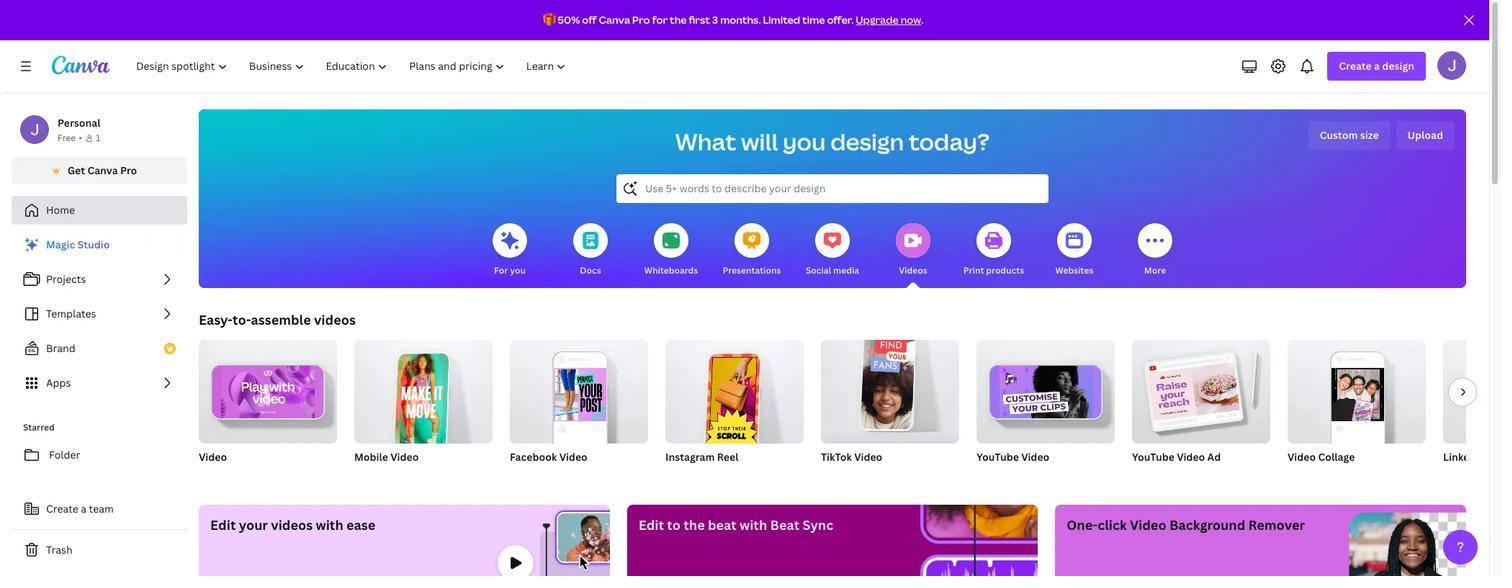 Task type: locate. For each thing, give the bounding box(es) containing it.
videos inside edit your videos with ease link
[[271, 516, 313, 534]]

3
[[712, 13, 718, 27]]

canva inside button
[[87, 163, 118, 177]]

group
[[821, 331, 959, 444], [199, 334, 337, 444], [354, 334, 493, 452], [510, 334, 648, 444], [665, 334, 804, 452], [977, 334, 1115, 444], [1132, 334, 1270, 444], [1288, 334, 1426, 444], [1443, 340, 1500, 444]]

50%
[[558, 13, 580, 27]]

whiteboards button
[[644, 213, 698, 288]]

instagram reel
[[665, 450, 739, 464]]

youtube video
[[977, 450, 1050, 464]]

presentations
[[723, 264, 781, 277]]

magic
[[46, 238, 75, 251]]

folder button
[[12, 441, 187, 470]]

0 horizontal spatial with
[[316, 516, 343, 534]]

tiktok video group
[[821, 331, 959, 483]]

print products button
[[963, 213, 1024, 288]]

0 horizontal spatial you
[[510, 264, 526, 277]]

with right beat
[[740, 516, 767, 534]]

0 horizontal spatial create
[[46, 502, 78, 516]]

canva right off
[[599, 13, 630, 27]]

upload
[[1408, 128, 1443, 142]]

create inside dropdown button
[[1339, 59, 1372, 73]]

2 edit from the left
[[639, 516, 664, 534]]

p
[[1495, 469, 1500, 481]]

a for design
[[1374, 59, 1380, 73]]

mobile
[[354, 450, 388, 464]]

🎁 50% off canva pro for the first 3 months. limited time offer. upgrade now .
[[543, 13, 924, 27]]

1 horizontal spatial youtube
[[1132, 450, 1175, 464]]

1 horizontal spatial create
[[1339, 59, 1372, 73]]

folder link
[[12, 441, 187, 470]]

create up the custom size
[[1339, 59, 1372, 73]]

1 horizontal spatial videos
[[314, 311, 356, 328]]

group for facebook video
[[510, 334, 648, 444]]

0 vertical spatial a
[[1374, 59, 1380, 73]]

pro up home link
[[120, 163, 137, 177]]

0 horizontal spatial canva
[[87, 163, 118, 177]]

0 horizontal spatial youtube
[[977, 450, 1019, 464]]

create
[[1339, 59, 1372, 73], [46, 502, 78, 516]]

pro left for
[[632, 13, 650, 27]]

1 vertical spatial create
[[46, 502, 78, 516]]

facebook
[[510, 450, 557, 464]]

1 horizontal spatial with
[[740, 516, 767, 534]]

apps
[[46, 376, 71, 390]]

facebook video group
[[510, 334, 648, 483]]

top level navigation element
[[127, 52, 579, 81]]

the right to
[[684, 516, 705, 534]]

a for team
[[81, 502, 87, 516]]

edit
[[210, 516, 236, 534], [639, 516, 664, 534]]

your
[[239, 516, 268, 534]]

for you
[[494, 264, 526, 277]]

one-
[[1067, 516, 1098, 534]]

youtube
[[977, 450, 1019, 464], [1132, 450, 1175, 464]]

mobile video
[[354, 450, 419, 464]]

1 vertical spatial the
[[684, 516, 705, 534]]

pro
[[632, 13, 650, 27], [120, 163, 137, 177]]

1 1920 from the left
[[1443, 469, 1464, 481]]

1 vertical spatial pro
[[120, 163, 137, 177]]

custom size button
[[1308, 121, 1390, 150]]

videos right your
[[271, 516, 313, 534]]

•
[[79, 132, 82, 144]]

social
[[806, 264, 831, 277]]

jacob simon image
[[1438, 51, 1466, 80]]

1 youtube from the left
[[977, 450, 1019, 464]]

edit left to
[[639, 516, 664, 534]]

one-click video background remover link
[[1055, 505, 1466, 576]]

edit left your
[[210, 516, 236, 534]]

a up size
[[1374, 59, 1380, 73]]

folder
[[49, 448, 80, 462]]

2 youtube from the left
[[1132, 450, 1175, 464]]

print products
[[963, 264, 1024, 277]]

a inside button
[[81, 502, 87, 516]]

group for youtube video ad
[[1132, 334, 1270, 444]]

0 vertical spatial videos
[[314, 311, 356, 328]]

create left team
[[46, 502, 78, 516]]

custom size
[[1320, 128, 1379, 142]]

×
[[1466, 469, 1470, 481]]

youtube video ad
[[1132, 450, 1221, 464]]

edit your videos with ease
[[210, 516, 375, 534]]

trash
[[46, 543, 72, 557]]

edit for edit your videos with ease
[[210, 516, 236, 534]]

1920
[[1443, 469, 1464, 481], [1472, 469, 1493, 481]]

create a design button
[[1328, 52, 1426, 81]]

edit to the beat with beat sync
[[639, 516, 833, 534]]

1 horizontal spatial edit
[[639, 516, 664, 534]]

design left jacob simon image
[[1382, 59, 1414, 73]]

videos right assemble
[[314, 311, 356, 328]]

1920 × 1920 p button
[[1443, 468, 1500, 483]]

0 horizontal spatial pro
[[120, 163, 137, 177]]

ad
[[1207, 450, 1221, 464]]

videos
[[314, 311, 356, 328], [271, 516, 313, 534]]

1 edit from the left
[[210, 516, 236, 534]]

docs
[[580, 264, 601, 277]]

canva right get
[[87, 163, 118, 177]]

0 vertical spatial create
[[1339, 59, 1372, 73]]

1 horizontal spatial design
[[1382, 59, 1414, 73]]

you right for
[[510, 264, 526, 277]]

personal
[[58, 116, 100, 130]]

canva
[[599, 13, 630, 27], [87, 163, 118, 177]]

1 vertical spatial design
[[830, 126, 904, 157]]

1 vertical spatial videos
[[271, 516, 313, 534]]

0 horizontal spatial edit
[[210, 516, 236, 534]]

0 horizontal spatial design
[[830, 126, 904, 157]]

remover
[[1248, 516, 1305, 534]]

design
[[1382, 59, 1414, 73], [830, 126, 904, 157]]

group for instagram reel
[[665, 334, 804, 452]]

instagram reel group
[[665, 334, 804, 483]]

with
[[316, 516, 343, 534], [740, 516, 767, 534]]

Search search field
[[645, 175, 1020, 202]]

0 vertical spatial pro
[[632, 13, 650, 27]]

time
[[802, 13, 825, 27]]

1920 left the ×
[[1443, 469, 1464, 481]]

more button
[[1138, 213, 1172, 288]]

1 horizontal spatial 1920
[[1472, 469, 1493, 481]]

assemble
[[251, 311, 311, 328]]

youtube for youtube video ad
[[1132, 450, 1175, 464]]

create inside button
[[46, 502, 78, 516]]

collage
[[1318, 450, 1355, 464]]

custom
[[1320, 128, 1358, 142]]

magic studio
[[46, 238, 110, 251]]

1 vertical spatial you
[[510, 264, 526, 277]]

None search field
[[616, 174, 1049, 203]]

youtube video ad group
[[1132, 334, 1270, 483]]

a inside dropdown button
[[1374, 59, 1380, 73]]

1 with from the left
[[316, 516, 343, 534]]

products
[[986, 264, 1024, 277]]

the right for
[[670, 13, 687, 27]]

with left ease on the left of the page
[[316, 516, 343, 534]]

offer.
[[827, 13, 854, 27]]

1920 right the ×
[[1472, 469, 1493, 481]]

2 with from the left
[[740, 516, 767, 534]]

1
[[96, 132, 100, 144]]

list containing magic studio
[[12, 230, 187, 398]]

design up "search" search field at the top of page
[[830, 126, 904, 157]]

pro inside get canva pro button
[[120, 163, 137, 177]]

upgrade
[[856, 13, 899, 27]]

youtube video group
[[977, 334, 1115, 483]]

video collage
[[1288, 450, 1355, 464]]

0 vertical spatial canva
[[599, 13, 630, 27]]

with inside edit to the beat with beat sync button
[[740, 516, 767, 534]]

0 horizontal spatial 1920
[[1443, 469, 1464, 481]]

0 vertical spatial design
[[1382, 59, 1414, 73]]

0 horizontal spatial a
[[81, 502, 87, 516]]

create for create a design
[[1339, 59, 1372, 73]]

edit inside button
[[639, 516, 664, 534]]

1 vertical spatial canva
[[87, 163, 118, 177]]

click
[[1098, 516, 1127, 534]]

linkedin video ad group
[[1443, 340, 1500, 483]]

1 horizontal spatial you
[[783, 126, 826, 157]]

instagram
[[665, 450, 715, 464]]

1 vertical spatial a
[[81, 502, 87, 516]]

list
[[12, 230, 187, 398]]

print
[[963, 264, 984, 277]]

the inside button
[[684, 516, 705, 534]]

will
[[741, 126, 778, 157]]

you right will
[[783, 126, 826, 157]]

🎁
[[543, 13, 556, 27]]

design inside dropdown button
[[1382, 59, 1414, 73]]

sync
[[803, 516, 833, 534]]

0 horizontal spatial videos
[[271, 516, 313, 534]]

1 horizontal spatial a
[[1374, 59, 1380, 73]]

edit to the beat with beat sync button
[[627, 505, 1038, 576]]

templates
[[46, 307, 96, 320]]

create a design
[[1339, 59, 1414, 73]]

a left team
[[81, 502, 87, 516]]



Task type: vqa. For each thing, say whether or not it's contained in the screenshot.
the p
yes



Task type: describe. For each thing, give the bounding box(es) containing it.
0 vertical spatial the
[[670, 13, 687, 27]]

media
[[833, 264, 859, 277]]

trash link
[[12, 536, 187, 565]]

edit your videos with ease link
[[199, 505, 610, 576]]

video group
[[199, 334, 337, 483]]

get canva pro
[[67, 163, 137, 177]]

upgrade now button
[[856, 13, 921, 27]]

upload button
[[1396, 121, 1455, 150]]

create for create a team
[[46, 502, 78, 516]]

edit for edit to the beat with beat sync
[[639, 516, 664, 534]]

starred
[[23, 421, 55, 434]]

beat
[[708, 516, 737, 534]]

brand link
[[12, 334, 187, 363]]

for you button
[[493, 213, 527, 288]]

with inside edit your videos with ease link
[[316, 516, 343, 534]]

.
[[921, 13, 924, 27]]

vid
[[1488, 450, 1500, 464]]

brand
[[46, 341, 75, 355]]

to
[[667, 516, 681, 534]]

ease
[[346, 516, 375, 534]]

docs button
[[573, 213, 608, 288]]

today?
[[909, 126, 990, 157]]

videos
[[899, 264, 927, 277]]

projects
[[46, 272, 86, 286]]

off
[[582, 13, 597, 27]]

mobile video group
[[354, 334, 493, 483]]

magic studio link
[[12, 230, 187, 259]]

for
[[494, 264, 508, 277]]

group for youtube video
[[977, 334, 1115, 444]]

home link
[[12, 196, 187, 225]]

free •
[[58, 132, 82, 144]]

group for tiktok video
[[821, 331, 959, 444]]

beat
[[770, 516, 800, 534]]

easy-to-assemble videos
[[199, 311, 356, 328]]

apps link
[[12, 369, 187, 398]]

tiktok video
[[821, 450, 882, 464]]

first
[[689, 13, 710, 27]]

what will you design today?
[[675, 126, 990, 157]]

linkedin
[[1443, 450, 1485, 464]]

social media button
[[806, 213, 859, 288]]

home
[[46, 203, 75, 217]]

easy-
[[199, 311, 233, 328]]

websites button
[[1055, 213, 1094, 288]]

presentations button
[[723, 213, 781, 288]]

size
[[1360, 128, 1379, 142]]

background
[[1170, 516, 1245, 534]]

reel
[[717, 450, 739, 464]]

linkedin vid 1920 × 1920 p
[[1443, 450, 1500, 481]]

1 horizontal spatial canva
[[599, 13, 630, 27]]

get
[[67, 163, 85, 177]]

whiteboards
[[644, 264, 698, 277]]

projects link
[[12, 265, 187, 294]]

youtube for youtube video
[[977, 450, 1019, 464]]

one-click video background remover
[[1067, 516, 1305, 534]]

team
[[89, 502, 114, 516]]

videos button
[[896, 213, 930, 288]]

months.
[[720, 13, 761, 27]]

limited
[[763, 13, 800, 27]]

to-
[[233, 311, 251, 328]]

group for mobile video
[[354, 334, 493, 452]]

get canva pro button
[[12, 157, 187, 184]]

2 1920 from the left
[[1472, 469, 1493, 481]]

group for video
[[199, 334, 337, 444]]

more
[[1144, 264, 1166, 277]]

video inside "group"
[[854, 450, 882, 464]]

now
[[901, 13, 921, 27]]

tiktok
[[821, 450, 852, 464]]

websites
[[1055, 264, 1094, 277]]

create a team
[[46, 502, 114, 516]]

facebook video
[[510, 450, 588, 464]]

1 horizontal spatial pro
[[632, 13, 650, 27]]

what
[[675, 126, 736, 157]]

for
[[652, 13, 668, 27]]

0 vertical spatial you
[[783, 126, 826, 157]]

studio
[[77, 238, 110, 251]]

you inside button
[[510, 264, 526, 277]]

video collage group
[[1288, 334, 1426, 483]]



